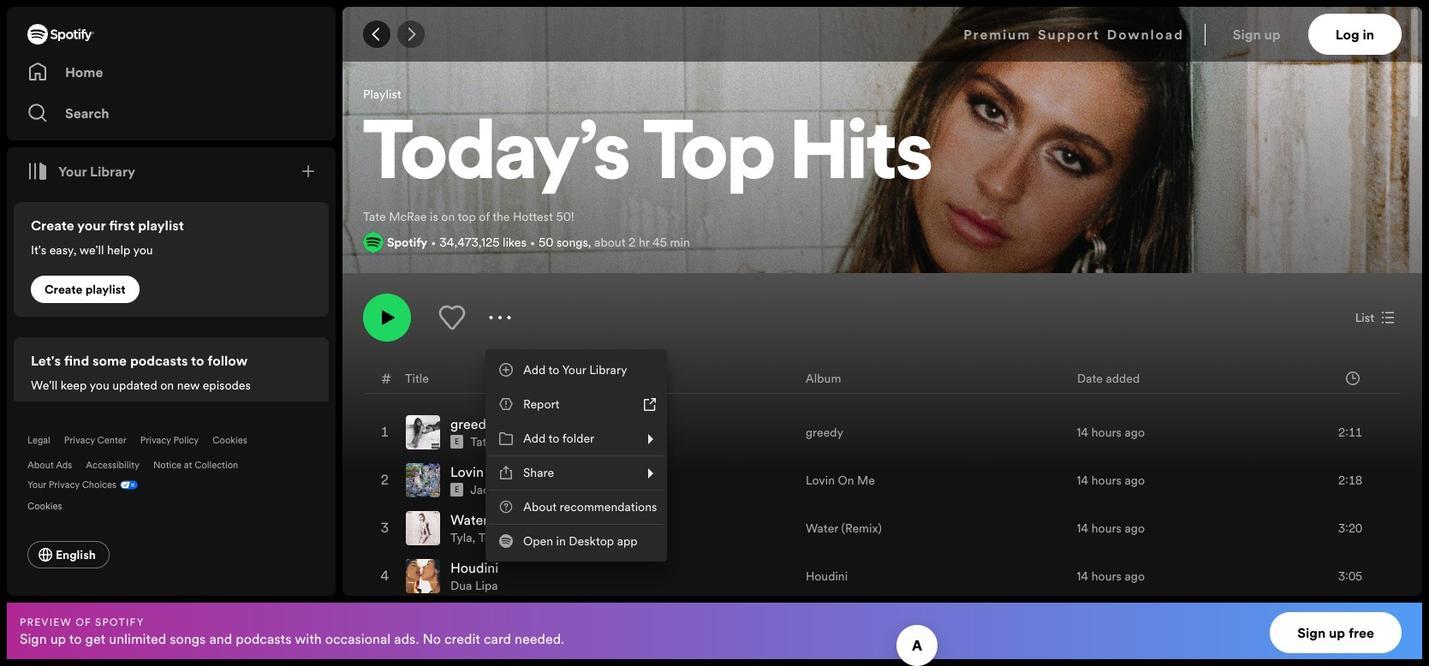 Task type: describe. For each thing, give the bounding box(es) containing it.
3:05
[[1338, 568, 1362, 585]]

open in desktop app button
[[489, 524, 664, 558]]

collection
[[194, 459, 238, 472]]

the
[[492, 208, 510, 225]]

about for about ads
[[27, 459, 54, 472]]

explicit element for lovin on me
[[450, 483, 463, 497]]

1 horizontal spatial spotify
[[387, 234, 427, 251]]

sign up button
[[1226, 14, 1308, 55]]

tate mcrae link
[[470, 433, 534, 451]]

hits
[[790, 116, 933, 198]]

tate mcrae
[[470, 433, 534, 451]]

houdini dua lipa
[[450, 558, 499, 594]]

preview
[[20, 614, 72, 629]]

legal link
[[27, 434, 50, 447]]

folder
[[562, 430, 594, 447]]

your privacy choices
[[27, 479, 117, 491]]

report
[[523, 396, 560, 413]]

search
[[65, 104, 109, 122]]

1 horizontal spatial cookies link
[[213, 434, 247, 447]]

sign up
[[1233, 25, 1281, 44]]

hours for greedy
[[1091, 424, 1122, 441]]

needed.
[[515, 629, 564, 648]]

water (remix) link
[[806, 520, 882, 537]]

notice at collection link
[[153, 459, 238, 472]]

unlimited
[[109, 629, 166, 648]]

it's
[[31, 241, 46, 259]]

home
[[65, 63, 103, 81]]

to inside let's find some podcasts to follow we'll keep you updated on new episodes
[[191, 351, 204, 370]]

you for first
[[133, 241, 153, 259]]

desktop
[[569, 533, 614, 550]]

songs inside preview of spotify sign up to get unlimited songs and podcasts with occasional ads. no credit card needed.
[[170, 629, 206, 648]]

privacy center
[[64, 434, 126, 447]]

log in
[[1335, 25, 1374, 44]]

45
[[652, 234, 667, 251]]

travis
[[478, 529, 510, 546]]

1 vertical spatial cookies link
[[27, 495, 76, 514]]

we'll
[[79, 241, 104, 259]]

sign inside preview of spotify sign up to get unlimited songs and podcasts with occasional ads. no credit card needed.
[[20, 629, 47, 648]]

lovin for lovin on me
[[806, 472, 835, 489]]

dua
[[450, 577, 472, 594]]

explicit element for greedy
[[450, 435, 463, 449]]

today's
[[363, 116, 630, 198]]

let's
[[31, 351, 61, 370]]

houdini for houdini
[[806, 568, 848, 585]]

50 songs , about 2 hr 45 min
[[539, 234, 690, 251]]

travis scott link
[[478, 529, 541, 546]]

water for -
[[450, 510, 488, 529]]

keep
[[61, 377, 87, 394]]

14 for houdini
[[1077, 568, 1088, 585]]

hours for houdini
[[1091, 568, 1122, 585]]

search link
[[27, 96, 315, 130]]

new
[[177, 377, 200, 394]]

ago for greedy
[[1125, 424, 1145, 441]]

external link image
[[643, 397, 657, 411]]

some
[[92, 351, 127, 370]]

tate mcrae is on top of the hottest 50!
[[363, 208, 574, 225]]

accessibility link
[[86, 459, 140, 472]]

houdini for houdini dua lipa
[[450, 558, 499, 577]]

date added
[[1077, 370, 1140, 387]]

14 hours ago for lovin on me
[[1077, 472, 1145, 489]]

34,473,125
[[439, 234, 500, 251]]

main element
[[7, 7, 336, 596]]

privacy down "ads"
[[49, 479, 80, 491]]

credit
[[444, 629, 480, 648]]

top
[[458, 208, 476, 225]]

hours for water - remix
[[1091, 520, 1122, 537]]

14 for lovin on me
[[1077, 472, 1088, 489]]

water for (remix)
[[806, 520, 838, 537]]

log
[[1335, 25, 1359, 44]]

to inside button
[[548, 361, 560, 378]]

14 hours ago for water - remix
[[1077, 520, 1145, 537]]

greedy e
[[450, 415, 494, 447]]

occasional
[[325, 629, 391, 648]]

premium
[[963, 25, 1031, 44]]

updated
[[112, 377, 157, 394]]

hours for lovin on me
[[1091, 472, 1122, 489]]

houdini cell
[[406, 553, 505, 600]]

0 horizontal spatial lovin on me link
[[450, 463, 530, 481]]

lovin for lovin on me e
[[450, 463, 484, 481]]

top bar and user menu element
[[342, 7, 1422, 62]]

jack harlow link
[[470, 481, 538, 498]]

top
[[643, 116, 775, 198]]

spotify image inside main element
[[27, 24, 94, 45]]

14 for greedy
[[1077, 424, 1088, 441]]

share button
[[489, 456, 664, 490]]

your for your library
[[58, 162, 87, 181]]

0 horizontal spatial greedy link
[[450, 415, 494, 433]]

to inside dropdown button
[[548, 430, 560, 447]]

find
[[64, 351, 89, 370]]

open
[[523, 533, 553, 550]]

scott
[[513, 529, 541, 546]]

playlist inside button
[[85, 281, 126, 298]]

english button
[[27, 541, 109, 569]]

greedy for greedy e
[[450, 415, 494, 433]]

added
[[1106, 370, 1140, 387]]

dua lipa link
[[450, 577, 498, 594]]

add for add to folder
[[523, 430, 546, 447]]

ago for houdini
[[1125, 568, 1145, 585]]

-
[[491, 510, 497, 529]]

english
[[56, 546, 96, 563]]

harlow
[[499, 481, 538, 498]]

greedy for greedy
[[806, 424, 844, 441]]

choices
[[82, 479, 117, 491]]

add to your library button
[[489, 353, 664, 387]]

create playlist button
[[31, 276, 139, 303]]

privacy for privacy center
[[64, 434, 95, 447]]

menu containing add to your library
[[485, 349, 667, 562]]

likes
[[503, 234, 527, 251]]

me for lovin on me
[[857, 472, 875, 489]]

premium button
[[963, 14, 1031, 55]]

of inside preview of spotify sign up to get unlimited songs and podcasts with occasional ads. no credit card needed.
[[75, 614, 92, 629]]

50!
[[556, 208, 574, 225]]

about for about recommendations
[[523, 498, 557, 515]]

hr
[[639, 234, 649, 251]]

2:18
[[1338, 472, 1362, 489]]

sign up free button
[[1270, 612, 1402, 653]]

playlist inside create your first playlist it's easy, we'll help you
[[138, 216, 184, 235]]

to inside preview of spotify sign up to get unlimited songs and podcasts with occasional ads. no credit card needed.
[[69, 629, 82, 648]]

sign for sign up
[[1233, 25, 1261, 44]]

up for sign up free
[[1329, 623, 1345, 642]]

app
[[617, 533, 638, 550]]

first
[[109, 216, 135, 235]]

2:11
[[1338, 424, 1362, 441]]

with
[[295, 629, 322, 648]]

ago for lovin on me
[[1125, 472, 1145, 489]]

podcasts inside let's find some podcasts to follow we'll keep you updated on new episodes
[[130, 351, 188, 370]]

duration element
[[1346, 371, 1360, 385]]



Task type: vqa. For each thing, say whether or not it's contained in the screenshot.
The Mcrae inside the greedy cell
yes



Task type: locate. For each thing, give the bounding box(es) containing it.
library
[[90, 162, 135, 181], [589, 361, 627, 378]]

1 vertical spatial about
[[523, 498, 557, 515]]

0 vertical spatial spotify image
[[27, 24, 94, 45]]

1 vertical spatial spotify
[[95, 614, 144, 629]]

0 vertical spatial your
[[58, 162, 87, 181]]

1 vertical spatial in
[[556, 533, 566, 550]]

cookies up collection
[[213, 434, 247, 447]]

1 vertical spatial library
[[589, 361, 627, 378]]

0 horizontal spatial songs
[[170, 629, 206, 648]]

2 horizontal spatial your
[[562, 361, 586, 378]]

in right log
[[1363, 25, 1374, 44]]

greedy up the lovin on me
[[806, 424, 844, 441]]

about ads
[[27, 459, 72, 472]]

2 ago from the top
[[1125, 472, 1145, 489]]

1 horizontal spatial houdini
[[806, 568, 848, 585]]

in inside top bar and user menu element
[[1363, 25, 1374, 44]]

notice
[[153, 459, 182, 472]]

explicit element left jack
[[450, 483, 463, 497]]

playlist right first
[[138, 216, 184, 235]]

1 vertical spatial playlist
[[85, 281, 126, 298]]

1 vertical spatial mcrae
[[496, 433, 534, 451]]

privacy center link
[[64, 434, 126, 447]]

1 vertical spatial of
[[75, 614, 92, 629]]

water - remix link
[[450, 510, 538, 529]]

your library button
[[21, 154, 142, 188]]

0 vertical spatial cookies link
[[213, 434, 247, 447]]

0 vertical spatial you
[[133, 241, 153, 259]]

california consumer privacy act (ccpa) opt-out icon image
[[117, 479, 138, 495]]

add inside button
[[523, 361, 546, 378]]

hours
[[1091, 424, 1122, 441], [1091, 472, 1122, 489], [1091, 520, 1122, 537], [1091, 568, 1122, 585]]

e up lovin on me cell
[[455, 437, 459, 447]]

follow
[[208, 351, 248, 370]]

create for your
[[31, 216, 74, 235]]

1 horizontal spatial playlist
[[138, 216, 184, 235]]

explicit element inside greedy cell
[[450, 435, 463, 449]]

water inside water - remix tyla , travis scott
[[450, 510, 488, 529]]

1 vertical spatial on
[[160, 377, 174, 394]]

on inside lovin on me e
[[487, 463, 506, 481]]

1 horizontal spatial houdini link
[[806, 568, 848, 585]]

lovin up water (remix) "link"
[[806, 472, 835, 489]]

34,473,125 likes
[[439, 234, 527, 251]]

sign up free
[[1297, 623, 1374, 642]]

, left travis
[[472, 529, 475, 546]]

1 horizontal spatial greedy link
[[806, 424, 844, 441]]

privacy policy
[[140, 434, 199, 447]]

up left log
[[1264, 25, 1281, 44]]

lovin on me cell
[[406, 457, 545, 504]]

legal
[[27, 434, 50, 447]]

0 horizontal spatial greedy
[[450, 415, 494, 433]]

songs left and
[[170, 629, 206, 648]]

0 vertical spatial on
[[441, 208, 455, 225]]

create up easy,
[[31, 216, 74, 235]]

tate for tate mcrae
[[470, 433, 493, 451]]

1 horizontal spatial your
[[58, 162, 87, 181]]

you right help
[[133, 241, 153, 259]]

cookies link up collection
[[213, 434, 247, 447]]

mcrae up spotify link
[[389, 208, 427, 225]]

2 horizontal spatial up
[[1329, 623, 1345, 642]]

water left (remix)
[[806, 520, 838, 537]]

me for lovin on me e
[[509, 463, 530, 481]]

1 horizontal spatial lovin
[[806, 472, 835, 489]]

0 horizontal spatial your
[[27, 479, 46, 491]]

greedy cell
[[406, 409, 541, 456]]

privacy up notice at the left bottom
[[140, 434, 171, 447]]

spotify left the 34,473,125
[[387, 234, 427, 251]]

spotify link
[[387, 234, 427, 251]]

0 horizontal spatial tate
[[363, 208, 386, 225]]

, inside water - remix tyla , travis scott
[[472, 529, 475, 546]]

about inside main element
[[27, 459, 54, 472]]

0 vertical spatial mcrae
[[389, 208, 427, 225]]

on right the is
[[441, 208, 455, 225]]

e inside lovin on me e
[[455, 485, 459, 495]]

cookies for the rightmost cookies link
[[213, 434, 247, 447]]

help
[[107, 241, 130, 259]]

add
[[523, 361, 546, 378], [523, 430, 546, 447]]

3 14 from the top
[[1077, 520, 1088, 537]]

spotify right preview
[[95, 614, 144, 629]]

3 ago from the top
[[1125, 520, 1145, 537]]

0 vertical spatial create
[[31, 216, 74, 235]]

library inside menu
[[589, 361, 627, 378]]

spotify image
[[27, 24, 94, 45], [363, 232, 384, 253]]

0 horizontal spatial of
[[75, 614, 92, 629]]

0 horizontal spatial lovin
[[450, 463, 484, 481]]

1 horizontal spatial you
[[133, 241, 153, 259]]

podcasts inside preview of spotify sign up to get unlimited songs and podcasts with occasional ads. no credit card needed.
[[236, 629, 292, 648]]

e left jack
[[455, 485, 459, 495]]

up left free
[[1329, 623, 1345, 642]]

your down about ads link
[[27, 479, 46, 491]]

jack
[[470, 481, 496, 498]]

1 horizontal spatial ,
[[588, 234, 591, 251]]

about up scott
[[523, 498, 557, 515]]

0 vertical spatial explicit element
[[450, 435, 463, 449]]

card
[[484, 629, 511, 648]]

about inside button
[[523, 498, 557, 515]]

0 vertical spatial in
[[1363, 25, 1374, 44]]

1 vertical spatial podcasts
[[236, 629, 292, 648]]

0 horizontal spatial podcasts
[[130, 351, 188, 370]]

water - remix cell
[[406, 505, 548, 552]]

1 vertical spatial create
[[45, 281, 83, 298]]

0 horizontal spatial me
[[509, 463, 530, 481]]

1 vertical spatial ,
[[472, 529, 475, 546]]

0 vertical spatial playlist
[[138, 216, 184, 235]]

1 horizontal spatial on
[[838, 472, 854, 489]]

50
[[539, 234, 554, 251]]

songs right 50
[[557, 234, 588, 251]]

to left the folder
[[548, 430, 560, 447]]

3 14 hours ago from the top
[[1077, 520, 1145, 537]]

0 horizontal spatial mcrae
[[389, 208, 427, 225]]

sign inside top bar and user menu element
[[1233, 25, 1261, 44]]

2 14 from the top
[[1077, 472, 1088, 489]]

1 horizontal spatial sign
[[1233, 25, 1261, 44]]

ago for water - remix
[[1125, 520, 1145, 537]]

in right open
[[556, 533, 566, 550]]

me inside lovin on me e
[[509, 463, 530, 481]]

greedy link up the lovin on me
[[806, 424, 844, 441]]

lovin down greedy cell
[[450, 463, 484, 481]]

1 e from the top
[[455, 437, 459, 447]]

water (remix)
[[806, 520, 882, 537]]

mcrae for tate mcrae
[[496, 433, 534, 451]]

0 vertical spatial e
[[455, 437, 459, 447]]

of right preview
[[75, 614, 92, 629]]

1 horizontal spatial spotify image
[[363, 232, 384, 253]]

lipa
[[475, 577, 498, 594]]

about recommendations button
[[489, 490, 664, 524]]

1 vertical spatial your
[[562, 361, 586, 378]]

accessibility
[[86, 459, 140, 472]]

let's find some podcasts to follow we'll keep you updated on new episodes
[[31, 351, 251, 394]]

2 vertical spatial your
[[27, 479, 46, 491]]

explicit element inside lovin on me cell
[[450, 483, 463, 497]]

spotify inside preview of spotify sign up to get unlimited songs and podcasts with occasional ads. no credit card needed.
[[95, 614, 144, 629]]

your privacy choices button
[[27, 479, 117, 491]]

0 vertical spatial tate
[[363, 208, 386, 225]]

episodes
[[203, 377, 251, 394]]

to up new
[[191, 351, 204, 370]]

up inside top bar and user menu element
[[1264, 25, 1281, 44]]

about
[[27, 459, 54, 472], [523, 498, 557, 515]]

1 horizontal spatial of
[[479, 208, 490, 225]]

share
[[523, 464, 554, 481]]

create inside button
[[45, 281, 83, 298]]

1 vertical spatial tate
[[470, 433, 493, 451]]

today's top hits grid
[[343, 362, 1421, 666]]

1 ago from the top
[[1125, 424, 1145, 441]]

on left new
[[160, 377, 174, 394]]

greedy up lovin on me cell
[[450, 415, 494, 433]]

lovin on me
[[806, 472, 875, 489]]

tyla link
[[450, 529, 472, 546]]

add to folder button
[[489, 421, 664, 456]]

14 hours ago for houdini
[[1077, 568, 1145, 585]]

mcrae for tate mcrae is on top of the hottest 50!
[[389, 208, 427, 225]]

0 vertical spatial add
[[523, 361, 546, 378]]

of left the
[[479, 208, 490, 225]]

you
[[133, 241, 153, 259], [89, 377, 109, 394]]

0 horizontal spatial spotify image
[[27, 24, 94, 45]]

1 vertical spatial you
[[89, 377, 109, 394]]

add up share
[[523, 430, 546, 447]]

add inside dropdown button
[[523, 430, 546, 447]]

2:11 cell
[[1299, 409, 1386, 456]]

1 horizontal spatial water
[[806, 520, 838, 537]]

create inside create your first playlist it's easy, we'll help you
[[31, 216, 74, 235]]

2 add from the top
[[523, 430, 546, 447]]

up left get
[[50, 629, 66, 648]]

add for add to your library
[[523, 361, 546, 378]]

up inside preview of spotify sign up to get unlimited songs and podcasts with occasional ads. no credit card needed.
[[50, 629, 66, 648]]

to up report
[[548, 361, 560, 378]]

support button
[[1038, 14, 1100, 55]]

greedy link up lovin on me cell
[[450, 415, 494, 433]]

3 hours from the top
[[1091, 520, 1122, 537]]

1 horizontal spatial songs
[[557, 234, 588, 251]]

sign for sign up free
[[1297, 623, 1326, 642]]

about ads link
[[27, 459, 72, 472]]

# column header
[[381, 363, 391, 393]]

1 horizontal spatial library
[[589, 361, 627, 378]]

playlist down help
[[85, 281, 126, 298]]

get
[[85, 629, 105, 648]]

4 hours from the top
[[1091, 568, 1122, 585]]

1 vertical spatial cookies
[[27, 500, 62, 513]]

you inside let's find some podcasts to follow we'll keep you updated on new episodes
[[89, 377, 109, 394]]

1 horizontal spatial lovin on me link
[[806, 472, 875, 489]]

to left get
[[69, 629, 82, 648]]

you right keep
[[89, 377, 109, 394]]

3:20
[[1338, 520, 1362, 537]]

0 horizontal spatial cookies link
[[27, 495, 76, 514]]

cookies
[[213, 434, 247, 447], [27, 500, 62, 513]]

4 14 hours ago from the top
[[1077, 568, 1145, 585]]

to
[[191, 351, 204, 370], [548, 361, 560, 378], [548, 430, 560, 447], [69, 629, 82, 648]]

privacy for privacy policy
[[140, 434, 171, 447]]

houdini inside houdini "cell"
[[450, 558, 499, 577]]

tyla
[[450, 529, 472, 546]]

cookies down "your privacy choices"
[[27, 500, 62, 513]]

0 vertical spatial songs
[[557, 234, 588, 251]]

you for some
[[89, 377, 109, 394]]

up for sign up
[[1264, 25, 1281, 44]]

4 ago from the top
[[1125, 568, 1145, 585]]

1 14 from the top
[[1077, 424, 1088, 441]]

water left -
[[450, 510, 488, 529]]

about left "ads"
[[27, 459, 54, 472]]

we'll
[[31, 377, 58, 394]]

date
[[1077, 370, 1103, 387]]

policy
[[173, 434, 199, 447]]

your
[[58, 162, 87, 181], [562, 361, 586, 378], [27, 479, 46, 491]]

go forward image
[[404, 27, 418, 41]]

4 14 from the top
[[1077, 568, 1088, 585]]

library inside main element
[[90, 162, 135, 181]]

1 horizontal spatial about
[[523, 498, 557, 515]]

podcasts up updated
[[130, 351, 188, 370]]

0 vertical spatial about
[[27, 459, 54, 472]]

1 horizontal spatial me
[[857, 472, 875, 489]]

in for open
[[556, 533, 566, 550]]

up
[[1264, 25, 1281, 44], [1329, 623, 1345, 642], [50, 629, 66, 648]]

0 horizontal spatial houdini link
[[450, 558, 499, 577]]

on for lovin on me e
[[487, 463, 506, 481]]

cookies for the bottom cookies link
[[27, 500, 62, 513]]

duration image
[[1346, 371, 1360, 385]]

privacy up "ads"
[[64, 434, 95, 447]]

0 horizontal spatial cookies
[[27, 500, 62, 513]]

# row
[[364, 363, 1401, 394]]

14 hours ago
[[1077, 424, 1145, 441], [1077, 472, 1145, 489], [1077, 520, 1145, 537], [1077, 568, 1145, 585]]

tate for tate mcrae is on top of the hottest 50!
[[363, 208, 386, 225]]

no
[[423, 629, 441, 648]]

1 14 hours ago from the top
[[1077, 424, 1145, 441]]

greedy
[[450, 415, 494, 433], [806, 424, 844, 441]]

water - remix tyla , travis scott
[[450, 510, 541, 546]]

about recommendations
[[523, 498, 657, 515]]

on inside let's find some podcasts to follow we'll keep you updated on new episodes
[[160, 377, 174, 394]]

lovin on me link
[[450, 463, 530, 481], [806, 472, 875, 489]]

create for playlist
[[45, 281, 83, 298]]

0 horizontal spatial ,
[[472, 529, 475, 546]]

0 vertical spatial spotify
[[387, 234, 427, 251]]

cookies link
[[213, 434, 247, 447], [27, 495, 76, 514]]

your up your
[[58, 162, 87, 181]]

0 horizontal spatial in
[[556, 533, 566, 550]]

mcrae inside greedy cell
[[496, 433, 534, 451]]

e inside greedy e
[[455, 437, 459, 447]]

1 vertical spatial explicit element
[[450, 483, 463, 497]]

premium support download
[[963, 25, 1184, 44]]

your up "report" 'link'
[[562, 361, 586, 378]]

1 vertical spatial add
[[523, 430, 546, 447]]

houdini
[[450, 558, 499, 577], [806, 568, 848, 585]]

mcrae up share
[[496, 433, 534, 451]]

explicit element
[[450, 435, 463, 449], [450, 483, 463, 497]]

greedy inside cell
[[450, 415, 494, 433]]

1 vertical spatial e
[[455, 485, 459, 495]]

0 horizontal spatial water
[[450, 510, 488, 529]]

0 horizontal spatial spotify
[[95, 614, 144, 629]]

1 explicit element from the top
[[450, 435, 463, 449]]

1 vertical spatial songs
[[170, 629, 206, 648]]

0 horizontal spatial on
[[487, 463, 506, 481]]

notice at collection
[[153, 459, 238, 472]]

menu
[[485, 349, 667, 562]]

0 vertical spatial cookies
[[213, 434, 247, 447]]

0 horizontal spatial houdini
[[450, 558, 499, 577]]

support
[[1038, 25, 1100, 44]]

title
[[405, 370, 429, 387]]

0 horizontal spatial playlist
[[85, 281, 126, 298]]

1 horizontal spatial on
[[441, 208, 455, 225]]

lovin inside lovin on me e
[[450, 463, 484, 481]]

0 horizontal spatial you
[[89, 377, 109, 394]]

on for lovin on me
[[838, 472, 854, 489]]

your library
[[58, 162, 135, 181]]

your for your privacy choices
[[27, 479, 46, 491]]

spotify image left spotify link
[[363, 232, 384, 253]]

add up report
[[523, 361, 546, 378]]

0 vertical spatial ,
[[588, 234, 591, 251]]

ads.
[[394, 629, 419, 648]]

in inside menu
[[556, 533, 566, 550]]

privacy
[[64, 434, 95, 447], [140, 434, 171, 447], [49, 479, 80, 491]]

0 horizontal spatial library
[[90, 162, 135, 181]]

1 hours from the top
[[1091, 424, 1122, 441]]

2 e from the top
[[455, 485, 459, 495]]

tate left the is
[[363, 208, 386, 225]]

create playlist
[[45, 281, 126, 298]]

sign
[[1233, 25, 1261, 44], [1297, 623, 1326, 642], [20, 629, 47, 648]]

1 horizontal spatial podcasts
[[236, 629, 292, 648]]

0 horizontal spatial up
[[50, 629, 66, 648]]

spotify image up the home
[[27, 24, 94, 45]]

create your first playlist it's easy, we'll help you
[[31, 216, 184, 259]]

0 horizontal spatial about
[[27, 459, 54, 472]]

library up "report" 'link'
[[589, 361, 627, 378]]

1 horizontal spatial cookies
[[213, 434, 247, 447]]

2 explicit element from the top
[[450, 483, 463, 497]]

remix
[[500, 510, 538, 529]]

go back image
[[370, 27, 384, 41]]

14 for water - remix
[[1077, 520, 1088, 537]]

2
[[629, 234, 636, 251]]

1 horizontal spatial mcrae
[[496, 433, 534, 451]]

1 horizontal spatial in
[[1363, 25, 1374, 44]]

in for log
[[1363, 25, 1374, 44]]

easy,
[[49, 241, 77, 259]]

album
[[806, 370, 841, 387]]

is
[[430, 208, 438, 225]]

jack harlow
[[470, 481, 538, 498]]

library up first
[[90, 162, 135, 181]]

podcasts right and
[[236, 629, 292, 648]]

2 14 hours ago from the top
[[1077, 472, 1145, 489]]

1 horizontal spatial greedy
[[806, 424, 844, 441]]

1 add from the top
[[523, 361, 546, 378]]

hottest
[[513, 208, 553, 225]]

add to your library
[[523, 361, 627, 378]]

0 horizontal spatial sign
[[20, 629, 47, 648]]

List button
[[1348, 304, 1402, 332]]

2 horizontal spatial sign
[[1297, 623, 1326, 642]]

tate inside greedy cell
[[470, 433, 493, 451]]

tate up lovin on me e
[[470, 433, 493, 451]]

ads
[[56, 459, 72, 472]]

2 hours from the top
[[1091, 472, 1122, 489]]

you inside create your first playlist it's easy, we'll help you
[[133, 241, 153, 259]]

1 vertical spatial spotify image
[[363, 232, 384, 253]]

1 horizontal spatial up
[[1264, 25, 1281, 44]]

14 hours ago for greedy
[[1077, 424, 1145, 441]]

report link
[[489, 387, 664, 421]]

explicit element up lovin on me cell
[[450, 435, 463, 449]]

, left about
[[588, 234, 591, 251]]

0 vertical spatial of
[[479, 208, 490, 225]]

0 horizontal spatial on
[[160, 377, 174, 394]]

1 horizontal spatial tate
[[470, 433, 493, 451]]

create down easy,
[[45, 281, 83, 298]]

cookies link down "your privacy choices"
[[27, 495, 76, 514]]



